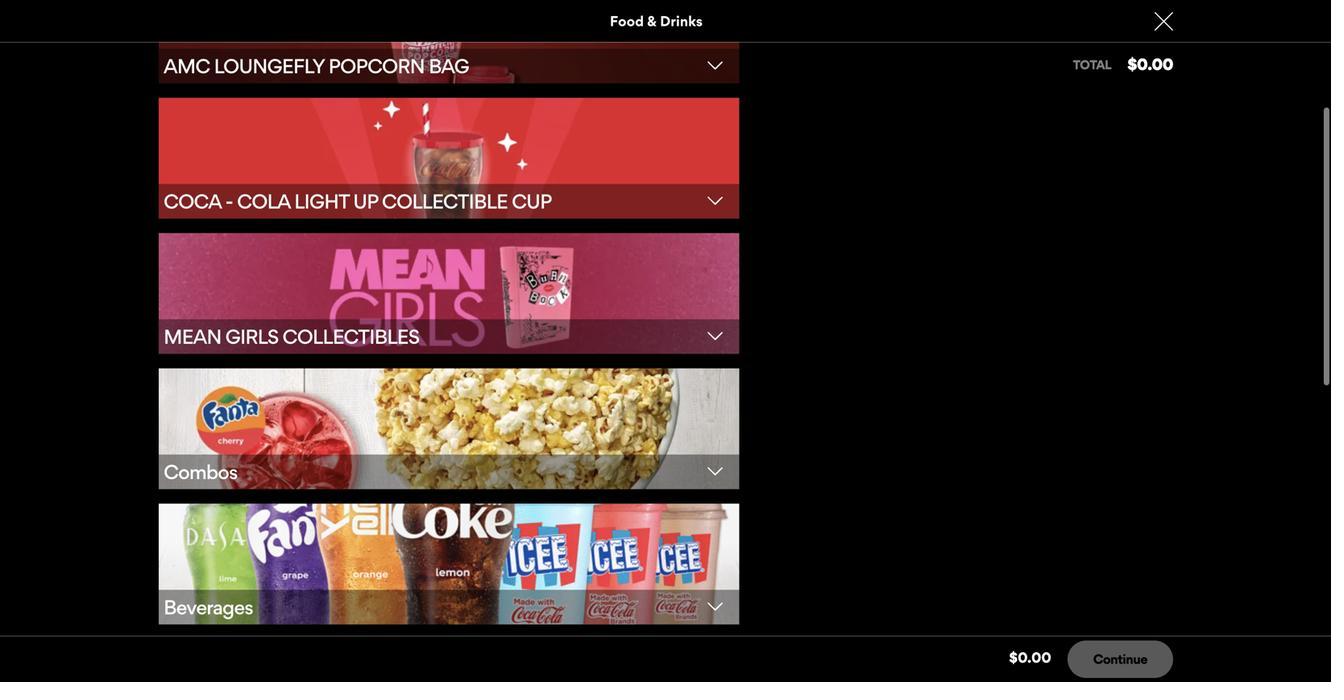 Task type: locate. For each thing, give the bounding box(es) containing it.
0 vertical spatial $0.00
[[1127, 55, 1173, 74]]

click to expand this list image inside "mean girls collectibles" button
[[693, 329, 738, 344]]

5 click to expand this list image from the top
[[693, 599, 738, 615]]

click to expand this list image inside beverages button
[[693, 599, 738, 615]]

beverages
[[164, 596, 253, 620]]

1 horizontal spatial $0.00
[[1127, 55, 1173, 74]]

amc
[[164, 54, 210, 78]]

3 click to expand this list image from the top
[[693, 329, 738, 344]]

mean
[[164, 325, 221, 349]]

4 click to expand this list image from the top
[[693, 464, 738, 479]]

click to expand this list image
[[693, 58, 738, 73], [693, 193, 738, 208], [693, 329, 738, 344], [693, 464, 738, 479], [693, 599, 738, 615]]

coca
[[164, 189, 221, 214]]

1 vertical spatial $0.00
[[1009, 649, 1051, 667]]

click to expand this list image inside combos button
[[693, 464, 738, 479]]

2 click to expand this list image from the top
[[693, 193, 738, 208]]

up
[[353, 189, 378, 214]]

popcorn
[[328, 54, 425, 78]]

cookie consent banner dialog
[[0, 639, 1331, 683]]

mean girls collectibles
[[164, 325, 419, 349]]

total
[[1073, 57, 1111, 72]]

cola
[[237, 189, 290, 214]]

1 click to expand this list image from the top
[[693, 58, 738, 73]]

loungefly
[[214, 54, 324, 78]]

collectibles
[[282, 325, 419, 349]]

cup
[[512, 189, 552, 214]]

click to expand this list image for collectibles
[[693, 329, 738, 344]]

amc loungefly popcorn bag
[[164, 54, 469, 78]]

click to expand this list image inside amc loungefly popcorn bag button
[[693, 58, 738, 73]]

collectible
[[382, 189, 508, 214]]

beverages image image
[[159, 504, 739, 625]]

coca - cola light up collectible cup button
[[159, 98, 739, 222]]

click to expand this list image inside coca - cola light up collectible cup button
[[693, 193, 738, 208]]

$0.00
[[1127, 55, 1173, 74], [1009, 649, 1051, 667]]



Task type: vqa. For each thing, say whether or not it's contained in the screenshot.
LOUNGEFLY
yes



Task type: describe. For each thing, give the bounding box(es) containing it.
beverages button
[[159, 504, 739, 628]]

combos button
[[159, 369, 739, 493]]

light
[[294, 189, 349, 214]]

click to expand this list image for cola
[[693, 193, 738, 208]]

-
[[225, 189, 233, 214]]

0 horizontal spatial $0.00
[[1009, 649, 1051, 667]]

combos
[[164, 460, 237, 484]]

mean girls collectibles image image
[[159, 233, 739, 354]]

mean girls collectibles button
[[159, 233, 739, 358]]

girls
[[225, 325, 278, 349]]

amc loungefly popcorn bag image image
[[159, 0, 739, 84]]

coca - cola light up collectible cup
[[164, 189, 552, 214]]

combos image image
[[159, 369, 739, 490]]

amc loungefly popcorn bag button
[[159, 0, 739, 87]]

coca - cola light up collectible cup image image
[[159, 98, 739, 219]]

click to expand this list image for popcorn
[[693, 58, 738, 73]]

bag
[[429, 54, 469, 78]]



